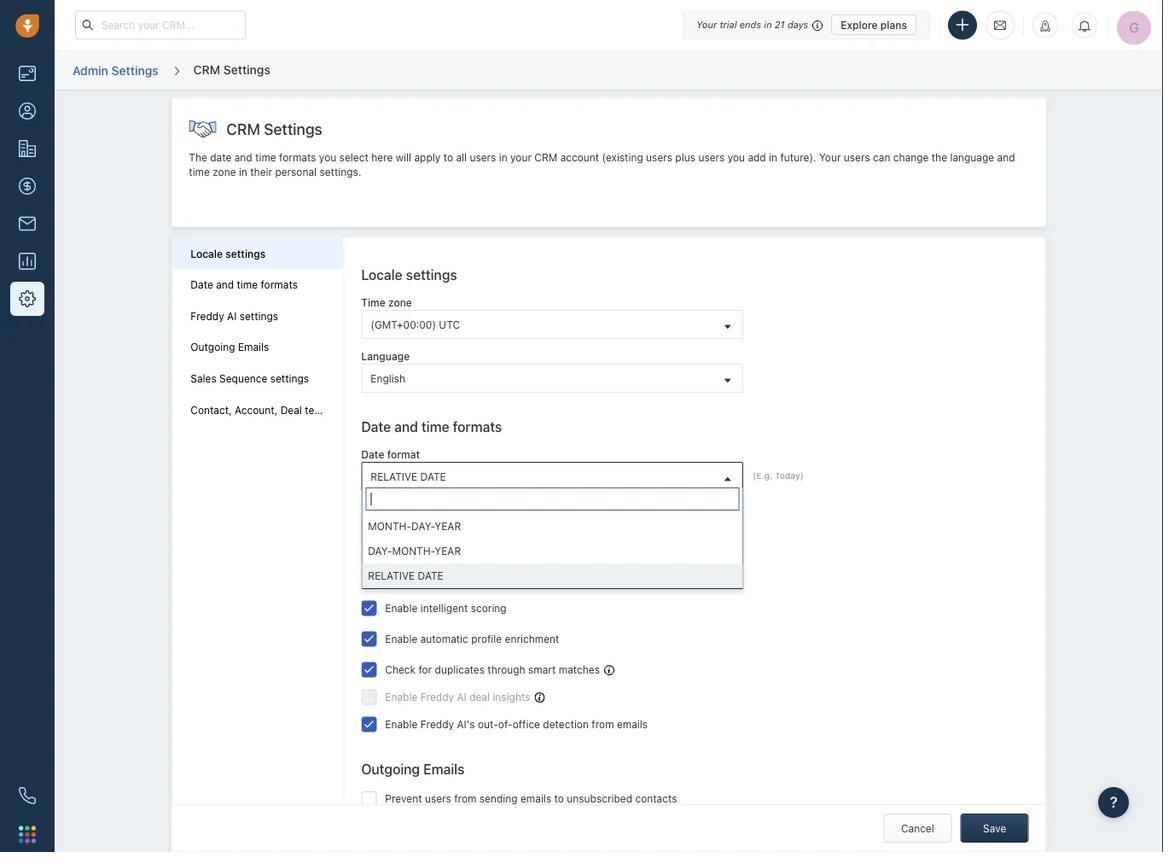 Task type: locate. For each thing, give the bounding box(es) containing it.
0 vertical spatial zone
[[213, 166, 236, 178]]

date up 'time format' at the left
[[361, 448, 384, 460]]

0 vertical spatial date
[[191, 279, 213, 291]]

format up day-month-year
[[413, 524, 445, 536]]

ai
[[227, 310, 237, 322], [409, 570, 422, 587], [457, 691, 467, 703]]

0 horizontal spatial your
[[697, 19, 717, 30]]

Search your CRM... text field
[[75, 11, 246, 40]]

outgoing emails up sequence
[[191, 341, 269, 353]]

1 vertical spatial locale
[[361, 267, 403, 283]]

crm right 'your'
[[535, 152, 558, 163]]

1 vertical spatial date and time formats
[[361, 418, 502, 435]]

explore plans link
[[832, 15, 917, 35]]

None text field
[[366, 487, 740, 511]]

year down month-day-year on the bottom of the page
[[435, 545, 461, 557]]

1 vertical spatial to
[[555, 793, 564, 805]]

zone inside the date and time formats you select here will apply to all users in your crm account (existing users plus users you add in future). your users can change the language and time zone in their personal settings.
[[213, 166, 236, 178]]

2 vertical spatial formats
[[453, 418, 502, 435]]

relative date down day-month-year
[[368, 569, 444, 581]]

1 vertical spatial format
[[388, 502, 421, 514]]

0 vertical spatial formats
[[279, 152, 316, 163]]

0 vertical spatial locale settings
[[191, 247, 266, 259]]

day- right the hour
[[412, 520, 435, 532]]

3 enable from the top
[[385, 691, 418, 703]]

contact,
[[191, 404, 232, 416]]

2 horizontal spatial ai
[[457, 691, 467, 703]]

in left their
[[239, 166, 247, 178]]

their
[[250, 166, 272, 178]]

enable
[[385, 602, 418, 614], [385, 633, 418, 645], [385, 691, 418, 703], [385, 718, 418, 730]]

1 vertical spatial time
[[361, 502, 386, 514]]

relative
[[371, 470, 418, 482], [368, 569, 415, 581]]

settings right team
[[332, 404, 371, 416]]

you up settings.
[[319, 152, 337, 163]]

sales
[[191, 372, 217, 384]]

0 horizontal spatial freddy ai settings
[[191, 310, 278, 322]]

day- down the '24-'
[[368, 545, 392, 557]]

(gmt+00:00)
[[371, 318, 436, 330]]

0 vertical spatial format
[[387, 448, 420, 460]]

enable automatic profile enrichment
[[385, 633, 560, 645]]

0 vertical spatial year
[[435, 520, 461, 532]]

0 horizontal spatial to
[[444, 152, 453, 163]]

locale up the 'date and time formats' link in the top left of the page
[[191, 247, 223, 259]]

settings
[[224, 62, 271, 76], [111, 63, 159, 77], [264, 120, 323, 138]]

users right 'all'
[[470, 152, 496, 163]]

explore
[[841, 19, 878, 31]]

trial
[[720, 19, 737, 30]]

21
[[775, 19, 785, 30]]

year up day-month-year
[[435, 520, 461, 532]]

users left plus
[[646, 152, 673, 163]]

2 vertical spatial format
[[413, 524, 445, 536]]

explore plans
[[841, 19, 908, 31]]

day-
[[412, 520, 435, 532], [368, 545, 392, 557]]

0 vertical spatial date and time formats
[[191, 279, 298, 291]]

relative date down date format
[[371, 470, 446, 482]]

time up the '24-'
[[361, 502, 386, 514]]

1 horizontal spatial from
[[592, 718, 614, 730]]

time zone
[[361, 297, 412, 309]]

sales sequence settings
[[191, 372, 309, 384]]

crm
[[194, 62, 220, 76], [226, 120, 260, 138], [535, 152, 558, 163]]

1 horizontal spatial you
[[728, 152, 745, 163]]

settings inside sales sequence settings link
[[270, 372, 309, 384]]

crm settings down search your crm... text field
[[194, 62, 271, 76]]

sending
[[480, 793, 518, 805]]

ai left deal
[[457, 691, 467, 703]]

the date and time formats you select here will apply to all users in your crm account (existing users plus users you add in future). your users can change the language and time zone in their personal settings.
[[189, 152, 1016, 178]]

day-month-year
[[368, 545, 461, 557]]

outgoing emails up prevent
[[361, 761, 465, 777]]

locale
[[191, 247, 223, 259], [361, 267, 403, 283]]

1 vertical spatial relative date
[[368, 569, 444, 581]]

0 vertical spatial crm
[[194, 62, 220, 76]]

1 horizontal spatial freddy ai settings
[[361, 570, 477, 587]]

outgoing emails
[[191, 341, 269, 353], [361, 761, 465, 777]]

and right date
[[235, 152, 252, 163]]

from left sending
[[454, 793, 477, 805]]

0 horizontal spatial you
[[319, 152, 337, 163]]

emails down freddy ai settings link
[[238, 341, 269, 353]]

sales sequence settings link
[[191, 372, 326, 385]]

format up 'time format' at the left
[[387, 448, 420, 460]]

settings up (gmt+00:00) utc
[[406, 267, 457, 283]]

24-hour format link
[[362, 517, 743, 544]]

settings down the 'date and time formats' link in the top left of the page
[[240, 310, 278, 322]]

1 vertical spatial outgoing
[[361, 761, 420, 777]]

1 horizontal spatial locale
[[361, 267, 403, 283]]

date and time formats down locale settings link
[[191, 279, 298, 291]]

month- down 24-hour format
[[392, 545, 435, 557]]

from right detection
[[592, 718, 614, 730]]

1 vertical spatial crm settings
[[226, 120, 323, 138]]

0 horizontal spatial ai
[[227, 310, 237, 322]]

1 horizontal spatial date and time formats
[[361, 418, 502, 435]]

automatic
[[421, 633, 469, 645]]

0 horizontal spatial locale
[[191, 247, 223, 259]]

2 enable from the top
[[385, 633, 418, 645]]

relative down date format
[[371, 470, 418, 482]]

enrichment
[[505, 633, 560, 645]]

1 vertical spatial zone
[[388, 297, 412, 309]]

from
[[592, 718, 614, 730], [454, 793, 477, 805]]

0 horizontal spatial locale settings
[[191, 247, 266, 259]]

month-day-year
[[368, 520, 461, 532]]

crm settings up their
[[226, 120, 323, 138]]

0 vertical spatial freddy ai settings
[[191, 310, 278, 322]]

month- down 'time format' at the left
[[368, 520, 412, 532]]

2 vertical spatial ai
[[457, 691, 467, 703]]

crm inside the date and time formats you select here will apply to all users in your crm account (existing users plus users you add in future). your users can change the language and time zone in their personal settings.
[[535, 152, 558, 163]]

0 vertical spatial time
[[361, 297, 386, 309]]

1 enable from the top
[[385, 602, 418, 614]]

crm up date
[[226, 120, 260, 138]]

to inside the date and time formats you select here will apply to all users in your crm account (existing users plus users you add in future). your users can change the language and time zone in their personal settings.
[[444, 152, 453, 163]]

what's new image
[[1040, 20, 1052, 32]]

change
[[894, 152, 929, 163]]

to left 'all'
[[444, 152, 453, 163]]

phone element
[[10, 779, 44, 813]]

1 time from the top
[[361, 297, 386, 309]]

zone
[[213, 166, 236, 178], [388, 297, 412, 309]]

smart
[[528, 663, 556, 675]]

time for time zone
[[361, 297, 386, 309]]

(gmt+00:00) utc link
[[362, 311, 743, 338]]

2 year from the top
[[435, 545, 461, 557]]

1 vertical spatial your
[[820, 152, 841, 163]]

settings inside freddy ai settings link
[[240, 310, 278, 322]]

and
[[235, 152, 252, 163], [998, 152, 1016, 163], [216, 279, 234, 291], [395, 418, 418, 435]]

locale settings up time zone
[[361, 267, 457, 283]]

date up date format
[[361, 418, 391, 435]]

freddy
[[191, 310, 224, 322], [361, 570, 406, 587], [421, 691, 454, 703], [421, 718, 454, 730]]

in left 'your'
[[499, 152, 508, 163]]

to left unsubscribed
[[555, 793, 564, 805]]

year for day-
[[435, 520, 461, 532]]

your right future).
[[820, 152, 841, 163]]

emails inside outgoing emails link
[[238, 341, 269, 353]]

freddy ai settings
[[191, 310, 278, 322], [361, 570, 477, 587]]

day- inside month-day-year option
[[412, 520, 435, 532]]

emails
[[617, 718, 648, 730], [521, 793, 552, 805]]

emails
[[238, 341, 269, 353], [424, 761, 465, 777]]

freddy ai settings link
[[191, 309, 326, 323]]

ai's
[[457, 718, 475, 730]]

1 horizontal spatial to
[[555, 793, 564, 805]]

date and time formats up date format
[[361, 418, 502, 435]]

1 you from the left
[[319, 152, 337, 163]]

here
[[372, 152, 393, 163]]

1 vertical spatial locale settings
[[361, 267, 457, 283]]

0 horizontal spatial from
[[454, 793, 477, 805]]

2 time from the top
[[361, 502, 386, 514]]

zone down date
[[213, 166, 236, 178]]

language
[[951, 152, 995, 163]]

settings up the 'date and time formats' link in the top left of the page
[[226, 247, 266, 259]]

formats
[[279, 152, 316, 163], [261, 279, 298, 291], [453, 418, 502, 435]]

enable for enable freddy ai's out-of-office detection from emails
[[385, 718, 418, 730]]

1 horizontal spatial day-
[[412, 520, 435, 532]]

ends
[[740, 19, 762, 30]]

check for duplicates through smart matches
[[385, 663, 600, 675]]

0 vertical spatial your
[[697, 19, 717, 30]]

hour
[[388, 524, 410, 536]]

settings up deal
[[270, 372, 309, 384]]

and down locale settings link
[[216, 279, 234, 291]]

1 vertical spatial outgoing emails
[[361, 761, 465, 777]]

users left can
[[844, 152, 871, 163]]

1 horizontal spatial your
[[820, 152, 841, 163]]

emails down ai's
[[424, 761, 465, 777]]

freddy left ai's
[[421, 718, 454, 730]]

users
[[470, 152, 496, 163], [646, 152, 673, 163], [699, 152, 725, 163], [844, 152, 871, 163], [425, 793, 451, 805]]

freddy down the 'date and time formats' link in the top left of the page
[[191, 310, 224, 322]]

time
[[255, 152, 276, 163], [189, 166, 210, 178], [237, 279, 258, 291], [422, 418, 450, 435]]

date down day-month-year
[[418, 569, 444, 581]]

contact, account, deal team settings link
[[191, 403, 371, 416]]

1 vertical spatial year
[[435, 545, 461, 557]]

month- inside day-month-year option
[[392, 545, 435, 557]]

your left trial
[[697, 19, 717, 30]]

outgoing up prevent
[[361, 761, 420, 777]]

settings
[[226, 247, 266, 259], [406, 267, 457, 283], [240, 310, 278, 322], [270, 372, 309, 384], [332, 404, 371, 416], [426, 570, 477, 587]]

freddy inside freddy ai settings link
[[191, 310, 224, 322]]

2 horizontal spatial crm
[[535, 152, 558, 163]]

and up date format
[[395, 418, 418, 435]]

locale settings up the 'date and time formats' link in the top left of the page
[[191, 247, 266, 259]]

date
[[191, 279, 213, 291], [361, 418, 391, 435], [361, 448, 384, 460]]

1 horizontal spatial ai
[[409, 570, 422, 587]]

1 year from the top
[[435, 520, 461, 532]]

1 vertical spatial emails
[[424, 761, 465, 777]]

contacts
[[636, 793, 678, 805]]

0 vertical spatial emails
[[238, 341, 269, 353]]

zone up (gmt+00:00) in the top left of the page
[[388, 297, 412, 309]]

1 horizontal spatial zone
[[388, 297, 412, 309]]

relative down day-month-year
[[368, 569, 415, 581]]

0 horizontal spatial outgoing
[[191, 341, 235, 353]]

0 horizontal spatial emails
[[521, 793, 552, 805]]

through
[[488, 663, 526, 675]]

your inside the date and time formats you select here will apply to all users in your crm account (existing users plus users you add in future). your users can change the language and time zone in their personal settings.
[[820, 152, 841, 163]]

2 vertical spatial crm
[[535, 152, 558, 163]]

freddy ai settings down the 'date and time formats' link in the top left of the page
[[191, 310, 278, 322]]

profile
[[471, 633, 502, 645]]

1 vertical spatial date
[[418, 569, 444, 581]]

date and time formats link
[[191, 278, 326, 292]]

time for time format
[[361, 502, 386, 514]]

1 horizontal spatial crm
[[226, 120, 260, 138]]

1 horizontal spatial emails
[[617, 718, 648, 730]]

1 vertical spatial month-
[[392, 545, 435, 557]]

0 vertical spatial to
[[444, 152, 453, 163]]

1 vertical spatial relative
[[368, 569, 415, 581]]

0 vertical spatial month-
[[368, 520, 412, 532]]

locale up time zone
[[361, 267, 403, 283]]

time up (gmt+00:00) in the top left of the page
[[361, 297, 386, 309]]

0 horizontal spatial crm
[[194, 62, 220, 76]]

crm down search your crm... text field
[[194, 62, 220, 76]]

1 vertical spatial day-
[[368, 545, 392, 557]]

24-
[[371, 524, 388, 536]]

format up month-day-year on the bottom of the page
[[388, 502, 421, 514]]

freddy ai settings down day-month-year
[[361, 570, 477, 587]]

1 vertical spatial freddy ai settings
[[361, 570, 477, 587]]

date down locale settings link
[[191, 279, 213, 291]]

0 horizontal spatial outgoing emails
[[191, 341, 269, 353]]

outgoing up the sales
[[191, 341, 235, 353]]

to
[[444, 152, 453, 163], [555, 793, 564, 805]]

settings inside contact, account, deal team settings link
[[332, 404, 371, 416]]

admin
[[73, 63, 108, 77]]

1 horizontal spatial outgoing
[[361, 761, 420, 777]]

year
[[435, 520, 461, 532], [435, 545, 461, 557]]

ai down the 'date and time formats' link in the top left of the page
[[227, 310, 237, 322]]

english link
[[362, 365, 743, 392]]

0 horizontal spatial emails
[[238, 341, 269, 353]]

you left add
[[728, 152, 745, 163]]

the
[[189, 152, 207, 163]]

list box
[[362, 514, 743, 588]]

0 horizontal spatial zone
[[213, 166, 236, 178]]

4 enable from the top
[[385, 718, 418, 730]]

emails right sending
[[521, 793, 552, 805]]

0 horizontal spatial day-
[[368, 545, 392, 557]]

ai down day-month-year
[[409, 570, 422, 587]]

send email image
[[995, 18, 1007, 32]]

cancel
[[901, 822, 935, 834]]

format for time format
[[388, 502, 421, 514]]

0 vertical spatial day-
[[412, 520, 435, 532]]

format inside 24-hour format 'link'
[[413, 524, 445, 536]]

date up 'time format' at the left
[[421, 470, 446, 482]]

emails right detection
[[617, 718, 648, 730]]



Task type: vqa. For each thing, say whether or not it's contained in the screenshot.
bottom RELATIVE
yes



Task type: describe. For each thing, give the bounding box(es) containing it.
deal
[[281, 404, 302, 416]]

enable for enable intelligent scoring
[[385, 602, 418, 614]]

insights
[[493, 691, 531, 703]]

time format
[[361, 502, 421, 514]]

freddy ai finds duplicates by misspellings and extra spaces image
[[604, 665, 615, 675]]

0 vertical spatial outgoing emails
[[191, 341, 269, 353]]

0 vertical spatial relative date
[[371, 470, 446, 482]]

enable for enable freddy ai deal insights
[[385, 691, 418, 703]]

1 horizontal spatial emails
[[424, 761, 465, 777]]

2 you from the left
[[728, 152, 745, 163]]

format for date format
[[387, 448, 420, 460]]

apply
[[414, 152, 441, 163]]

save button
[[961, 814, 1029, 843]]

2 vertical spatial date
[[361, 448, 384, 460]]

days
[[788, 19, 809, 30]]

relative date inside option
[[368, 569, 444, 581]]

english
[[371, 372, 406, 384]]

( e.g. today )
[[753, 470, 804, 480]]

(
[[753, 470, 757, 480]]

team
[[305, 404, 329, 416]]

(gmt+00:00) utc
[[371, 318, 460, 330]]

out-
[[478, 718, 498, 730]]

day-month-year option
[[362, 539, 743, 563]]

of-
[[498, 718, 513, 730]]

scoring
[[471, 602, 507, 614]]

locale settings link
[[191, 247, 326, 260]]

formats inside the date and time formats you select here will apply to all users in your crm account (existing users plus users you add in future). your users can change the language and time zone in their personal settings.
[[279, 152, 316, 163]]

future).
[[781, 152, 817, 163]]

can
[[873, 152, 891, 163]]

date inside the 'date and time formats' link
[[191, 279, 213, 291]]

today
[[775, 470, 800, 480]]

date
[[210, 152, 232, 163]]

month-day-year option
[[362, 514, 743, 539]]

settings.
[[320, 166, 362, 178]]

(existing
[[602, 152, 644, 163]]

relative date option
[[362, 563, 743, 588]]

cancel button
[[884, 814, 952, 843]]

enable freddy ai's out-of-office detection from emails
[[385, 718, 648, 730]]

freddy down day-month-year
[[361, 570, 406, 587]]

1 vertical spatial from
[[454, 793, 477, 805]]

admin settings link
[[72, 57, 159, 84]]

prevent users from sending emails to unsubscribed contacts
[[385, 793, 678, 805]]

will
[[396, 152, 412, 163]]

the
[[932, 152, 948, 163]]

your trial ends in 21 days
[[697, 19, 809, 30]]

intelligent
[[421, 602, 468, 614]]

detection
[[543, 718, 589, 730]]

0 vertical spatial date
[[421, 470, 446, 482]]

users right plus
[[699, 152, 725, 163]]

in right add
[[769, 152, 778, 163]]

phone image
[[19, 787, 36, 804]]

settings inside locale settings link
[[226, 247, 266, 259]]

select
[[339, 152, 369, 163]]

admin settings
[[73, 63, 159, 77]]

e.g.
[[757, 470, 773, 480]]

1 horizontal spatial locale settings
[[361, 267, 457, 283]]

enable for enable automatic profile enrichment
[[385, 633, 418, 645]]

utc
[[439, 318, 460, 330]]

matches
[[559, 663, 600, 675]]

outgoing emails link
[[191, 341, 326, 354]]

1 vertical spatial ai
[[409, 570, 422, 587]]

date inside option
[[418, 569, 444, 581]]

1 vertical spatial crm
[[226, 120, 260, 138]]

0 vertical spatial from
[[592, 718, 614, 730]]

check
[[385, 663, 416, 675]]

add
[[748, 152, 766, 163]]

relative inside option
[[368, 569, 415, 581]]

account
[[561, 152, 599, 163]]

language
[[361, 350, 410, 362]]

deal
[[470, 691, 490, 703]]

year for month-
[[435, 545, 461, 557]]

1 vertical spatial formats
[[261, 279, 298, 291]]

0 horizontal spatial date and time formats
[[191, 279, 298, 291]]

)
[[800, 470, 804, 480]]

freddy down 'for'
[[421, 691, 454, 703]]

account,
[[235, 404, 278, 416]]

office
[[513, 718, 540, 730]]

plus
[[676, 152, 696, 163]]

freddy ai's insights come from deals you've closed before: the number of calls made for those deals, emails sent and received, meetings scheduled, and the average age of those successful deals image
[[535, 692, 545, 703]]

freshworks switcher image
[[19, 826, 36, 843]]

1 vertical spatial emails
[[521, 793, 552, 805]]

24-hour format
[[371, 524, 445, 536]]

relative date link
[[362, 463, 743, 490]]

in left 21
[[764, 19, 772, 30]]

list box containing month-day-year
[[362, 514, 743, 588]]

enable intelligent scoring
[[385, 602, 507, 614]]

1 vertical spatial date
[[361, 418, 391, 435]]

prevent
[[385, 793, 422, 805]]

unsubscribed
[[567, 793, 633, 805]]

contact, account, deal team settings
[[191, 404, 371, 416]]

day- inside day-month-year option
[[368, 545, 392, 557]]

0 vertical spatial relative
[[371, 470, 418, 482]]

1 horizontal spatial outgoing emails
[[361, 761, 465, 777]]

for
[[419, 663, 432, 675]]

and right "language"
[[998, 152, 1016, 163]]

settings up enable intelligent scoring
[[426, 570, 477, 587]]

your
[[511, 152, 532, 163]]

0 vertical spatial outgoing
[[191, 341, 235, 353]]

save
[[984, 822, 1007, 834]]

duplicates
[[435, 663, 485, 675]]

0 vertical spatial locale
[[191, 247, 223, 259]]

0 vertical spatial ai
[[227, 310, 237, 322]]

month- inside month-day-year option
[[368, 520, 412, 532]]

0 vertical spatial emails
[[617, 718, 648, 730]]

plans
[[881, 19, 908, 31]]

users right prevent
[[425, 793, 451, 805]]

all
[[456, 152, 467, 163]]

sequence
[[220, 372, 268, 384]]

0 vertical spatial crm settings
[[194, 62, 271, 76]]

date format
[[361, 448, 420, 460]]

personal
[[275, 166, 317, 178]]

enable freddy ai deal insights
[[385, 691, 531, 703]]



